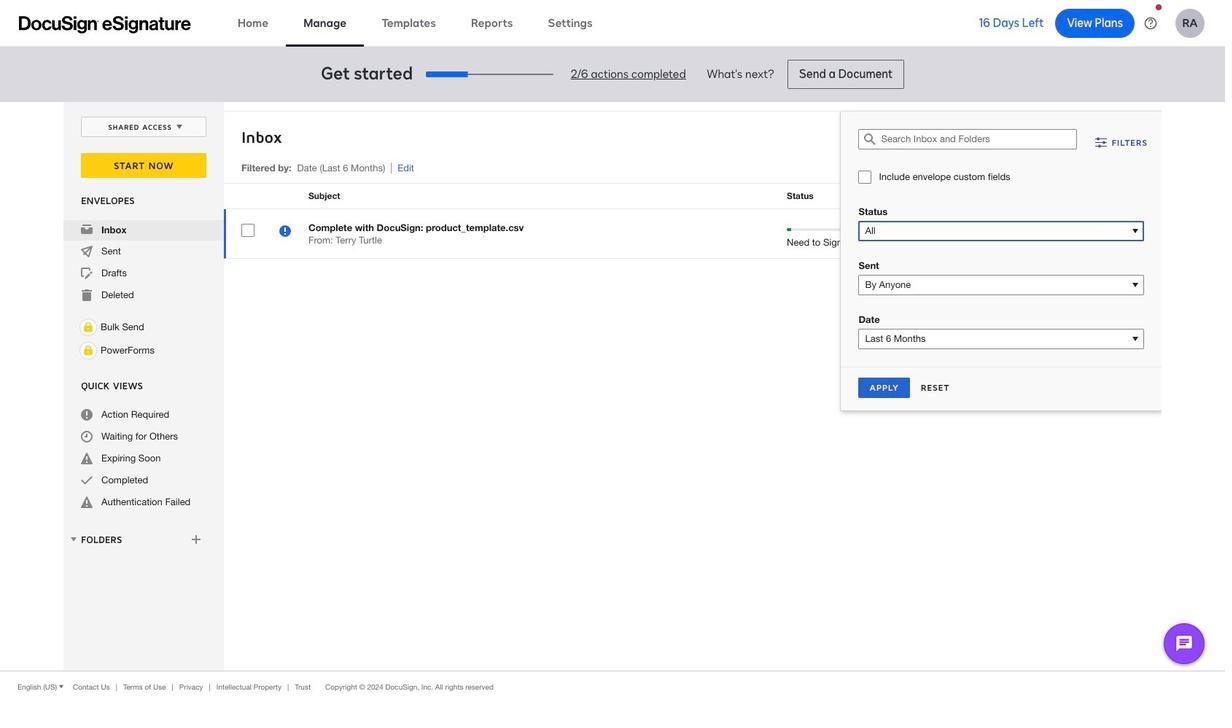 Task type: describe. For each thing, give the bounding box(es) containing it.
2 lock image from the top
[[80, 342, 97, 360]]

trash image
[[81, 290, 93, 301]]

view folders image
[[68, 534, 80, 546]]

completed image
[[81, 475, 93, 487]]

more info region
[[0, 671, 1226, 703]]

secondary navigation region
[[63, 102, 1166, 671]]



Task type: locate. For each thing, give the bounding box(es) containing it.
sent image
[[81, 246, 93, 258]]

1 lock image from the top
[[80, 319, 97, 336]]

Search Inbox and Folders text field
[[882, 130, 1077, 149]]

1 vertical spatial lock image
[[80, 342, 97, 360]]

clock image
[[81, 431, 93, 443]]

lock image
[[80, 319, 97, 336], [80, 342, 97, 360]]

docusign esignature image
[[19, 16, 191, 33]]

alert image
[[81, 497, 93, 509]]

inbox image
[[81, 224, 93, 236]]

need to sign image
[[279, 225, 291, 239]]

alert image
[[81, 453, 93, 465]]

action required image
[[81, 409, 93, 421]]

0 vertical spatial lock image
[[80, 319, 97, 336]]

draft image
[[81, 268, 93, 279]]



